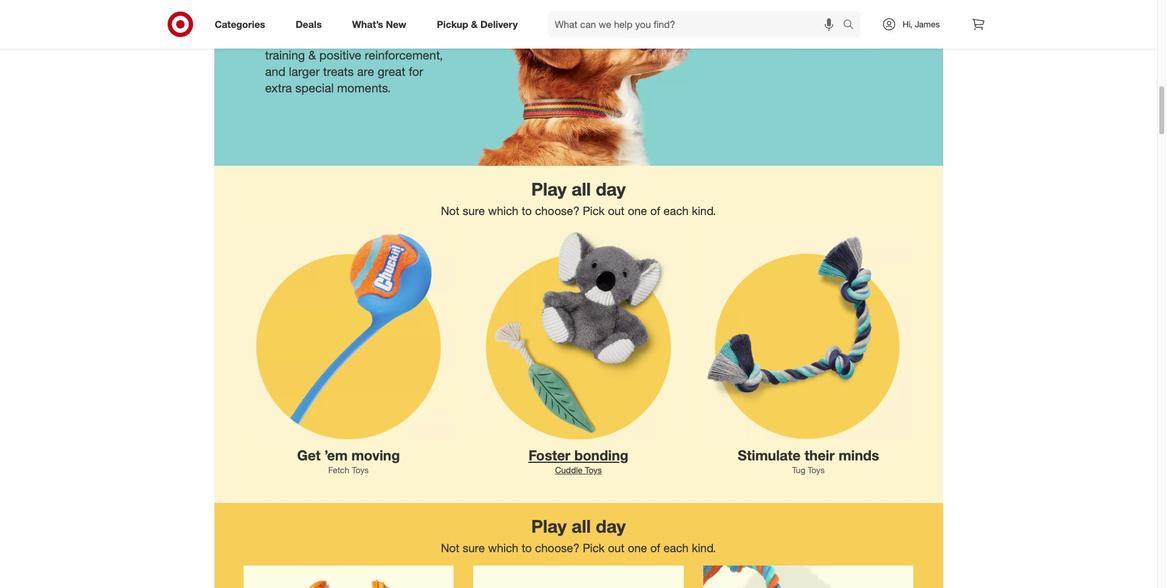 Task type: locate. For each thing, give the bounding box(es) containing it.
search
[[838, 19, 867, 31]]

toys
[[352, 465, 369, 475], [585, 465, 602, 475], [808, 465, 825, 475]]

what's
[[352, 18, 383, 30]]

cuddle
[[555, 465, 583, 475]]

what's new link
[[342, 11, 422, 38]]

get
[[297, 447, 321, 464]]

0 vertical spatial day
[[596, 178, 626, 200]]

1 vertical spatial choose?
[[535, 541, 580, 555]]

0 vertical spatial for
[[385, 31, 399, 46]]

helpful
[[345, 31, 381, 46]]

0 vertical spatial each
[[664, 204, 689, 218]]

are
[[325, 31, 342, 46], [357, 64, 374, 79]]

What can we help you find? suggestions appear below search field
[[548, 11, 846, 38]]

1 horizontal spatial are
[[357, 64, 374, 79]]

toys down moving
[[352, 465, 369, 475]]

1 vertical spatial sure
[[463, 541, 485, 555]]

1 vertical spatial day
[[596, 515, 626, 537]]

0 vertical spatial out
[[608, 204, 625, 218]]

not
[[441, 204, 460, 218], [441, 541, 460, 555]]

&
[[471, 18, 478, 30], [308, 47, 316, 62]]

deals
[[296, 18, 322, 30]]

'em
[[325, 447, 348, 464]]

1 pick from the top
[[583, 204, 605, 218]]

0 horizontal spatial for
[[385, 31, 399, 46]]

1 vertical spatial all
[[572, 515, 591, 537]]

2 horizontal spatial toys
[[808, 465, 825, 475]]

their
[[805, 447, 835, 464]]

1 vertical spatial &
[[308, 47, 316, 62]]

1 horizontal spatial toys
[[585, 465, 602, 475]]

2 out from the top
[[608, 541, 625, 555]]

play all day not sure which to choose? pick out one of each kind.
[[441, 178, 716, 218], [441, 515, 716, 555]]

2 to from the top
[[522, 541, 532, 555]]

0 vertical spatial one
[[628, 204, 647, 218]]

0 horizontal spatial &
[[308, 47, 316, 62]]

toys inside stimulate their minds tug toys
[[808, 465, 825, 475]]

of
[[650, 204, 660, 218], [650, 541, 660, 555]]

1 all from the top
[[572, 178, 591, 200]]

0 vertical spatial sure
[[463, 204, 485, 218]]

1 vertical spatial one
[[628, 541, 647, 555]]

great
[[378, 64, 406, 79]]

1 of from the top
[[650, 204, 660, 218]]

1 vertical spatial not
[[441, 541, 460, 555]]

minds
[[839, 447, 879, 464]]

training
[[265, 47, 305, 62]]

kind.
[[692, 204, 716, 218], [692, 541, 716, 555]]

treats down deals
[[291, 31, 322, 46]]

1 vertical spatial kind.
[[692, 541, 716, 555]]

1 vertical spatial treats
[[323, 64, 354, 79]]

1 vertical spatial for
[[409, 64, 423, 79]]

1 toys from the left
[[352, 465, 369, 475]]

for down reinforcement,
[[409, 64, 423, 79]]

toys inside get 'em moving fetch toys
[[352, 465, 369, 475]]

0 vertical spatial which
[[488, 204, 519, 218]]

1 vertical spatial are
[[357, 64, 374, 79]]

1 horizontal spatial for
[[409, 64, 423, 79]]

are up 'positive'
[[325, 31, 342, 46]]

delivery
[[480, 18, 518, 30]]

extra
[[265, 80, 292, 95]]

0 vertical spatial kind.
[[692, 204, 716, 218]]

0 vertical spatial all
[[572, 178, 591, 200]]

pick
[[583, 204, 605, 218], [583, 541, 605, 555]]

0 vertical spatial play
[[531, 178, 567, 200]]

choose?
[[535, 204, 580, 218], [535, 541, 580, 555]]

for
[[385, 31, 399, 46], [409, 64, 423, 79]]

2 pick from the top
[[583, 541, 605, 555]]

and
[[265, 64, 286, 79]]

1 each from the top
[[664, 204, 689, 218]]

sure
[[463, 204, 485, 218], [463, 541, 485, 555]]

2 toys from the left
[[585, 465, 602, 475]]

stimulate their minds tug toys
[[738, 447, 879, 475]]

3 toys from the left
[[808, 465, 825, 475]]

0 vertical spatial are
[[325, 31, 342, 46]]

each
[[664, 204, 689, 218], [664, 541, 689, 555]]

treats down 'positive'
[[323, 64, 354, 79]]

0 vertical spatial to
[[522, 204, 532, 218]]

are up moments.
[[357, 64, 374, 79]]

1 horizontal spatial &
[[471, 18, 478, 30]]

1 vertical spatial out
[[608, 541, 625, 555]]

1 play all day not sure which to choose? pick out one of each kind. from the top
[[441, 178, 716, 218]]

1 vertical spatial each
[[664, 541, 689, 555]]

hi, james
[[903, 19, 940, 29]]

0 horizontal spatial toys
[[352, 465, 369, 475]]

2 play from the top
[[531, 515, 567, 537]]

foster bonding cuddle toys
[[529, 447, 629, 475]]

0 vertical spatial of
[[650, 204, 660, 218]]

for down new
[[385, 31, 399, 46]]

tiny treats are helpful for ongoing training & positive reinforcement, and larger treats are great for extra special moments.
[[265, 31, 447, 95]]

all
[[572, 178, 591, 200], [572, 515, 591, 537]]

1 vertical spatial play all day not sure which to choose? pick out one of each kind.
[[441, 515, 716, 555]]

0 vertical spatial &
[[471, 18, 478, 30]]

pickup
[[437, 18, 468, 30]]

1 vertical spatial to
[[522, 541, 532, 555]]

0 vertical spatial not
[[441, 204, 460, 218]]

toys down the 'their'
[[808, 465, 825, 475]]

special
[[295, 80, 334, 95]]

day
[[596, 178, 626, 200], [596, 515, 626, 537]]

0 horizontal spatial treats
[[291, 31, 322, 46]]

1 not from the top
[[441, 204, 460, 218]]

1 vertical spatial pick
[[583, 541, 605, 555]]

& up larger
[[308, 47, 316, 62]]

one
[[628, 204, 647, 218], [628, 541, 647, 555]]

0 horizontal spatial are
[[325, 31, 342, 46]]

to
[[522, 204, 532, 218], [522, 541, 532, 555]]

which
[[488, 204, 519, 218], [488, 541, 519, 555]]

1 day from the top
[[596, 178, 626, 200]]

& inside tiny treats are helpful for ongoing training & positive reinforcement, and larger treats are great for extra special moments.
[[308, 47, 316, 62]]

toys down bonding
[[585, 465, 602, 475]]

1 vertical spatial of
[[650, 541, 660, 555]]

treats
[[291, 31, 322, 46], [323, 64, 354, 79]]

0 vertical spatial pick
[[583, 204, 605, 218]]

2 day from the top
[[596, 515, 626, 537]]

& right pickup
[[471, 18, 478, 30]]

larger
[[289, 64, 320, 79]]

0 vertical spatial play all day not sure which to choose? pick out one of each kind.
[[441, 178, 716, 218]]

1 vertical spatial play
[[531, 515, 567, 537]]

out
[[608, 204, 625, 218], [608, 541, 625, 555]]

1 horizontal spatial treats
[[323, 64, 354, 79]]

0 vertical spatial choose?
[[535, 204, 580, 218]]

play
[[531, 178, 567, 200], [531, 515, 567, 537]]

1 one from the top
[[628, 204, 647, 218]]

1 vertical spatial which
[[488, 541, 519, 555]]



Task type: describe. For each thing, give the bounding box(es) containing it.
2 not from the top
[[441, 541, 460, 555]]

2 choose? from the top
[[535, 541, 580, 555]]

what's new
[[352, 18, 406, 30]]

categories
[[215, 18, 265, 30]]

moving
[[352, 447, 400, 464]]

1 which from the top
[[488, 204, 519, 218]]

categories link
[[204, 11, 280, 38]]

get 'em moving fetch toys
[[297, 447, 400, 475]]

1 out from the top
[[608, 204, 625, 218]]

2 sure from the top
[[463, 541, 485, 555]]

toys for get
[[352, 465, 369, 475]]

tiny
[[265, 31, 287, 46]]

tug
[[792, 465, 806, 475]]

2 kind. from the top
[[692, 541, 716, 555]]

2 each from the top
[[664, 541, 689, 555]]

hi,
[[903, 19, 913, 29]]

tiny treats are helpful for ongoing training & positive reinforcement, and larger treats are great for extra special moments. link
[[214, 0, 943, 166]]

2 all from the top
[[572, 515, 591, 537]]

2 which from the top
[[488, 541, 519, 555]]

fetch
[[328, 465, 349, 475]]

ongoing
[[403, 31, 447, 46]]

search button
[[838, 11, 867, 40]]

james
[[915, 19, 940, 29]]

bonding
[[574, 447, 629, 464]]

reinforcement,
[[365, 47, 443, 62]]

2 one from the top
[[628, 541, 647, 555]]

moments.
[[337, 80, 391, 95]]

2 of from the top
[[650, 541, 660, 555]]

stimulate
[[738, 447, 801, 464]]

toys inside foster bonding cuddle toys
[[585, 465, 602, 475]]

1 sure from the top
[[463, 204, 485, 218]]

1 play from the top
[[531, 178, 567, 200]]

foster
[[529, 447, 571, 464]]

1 to from the top
[[522, 204, 532, 218]]

new
[[386, 18, 406, 30]]

1 choose? from the top
[[535, 204, 580, 218]]

pickup & delivery
[[437, 18, 518, 30]]

pickup & delivery link
[[427, 11, 533, 38]]

positive
[[319, 47, 361, 62]]

toys for stimulate
[[808, 465, 825, 475]]

deals link
[[285, 11, 337, 38]]

1 kind. from the top
[[692, 204, 716, 218]]

2 play all day not sure which to choose? pick out one of each kind. from the top
[[441, 515, 716, 555]]

0 vertical spatial treats
[[291, 31, 322, 46]]



Task type: vqa. For each thing, say whether or not it's contained in the screenshot.
'Pickup & Delivery' link
yes



